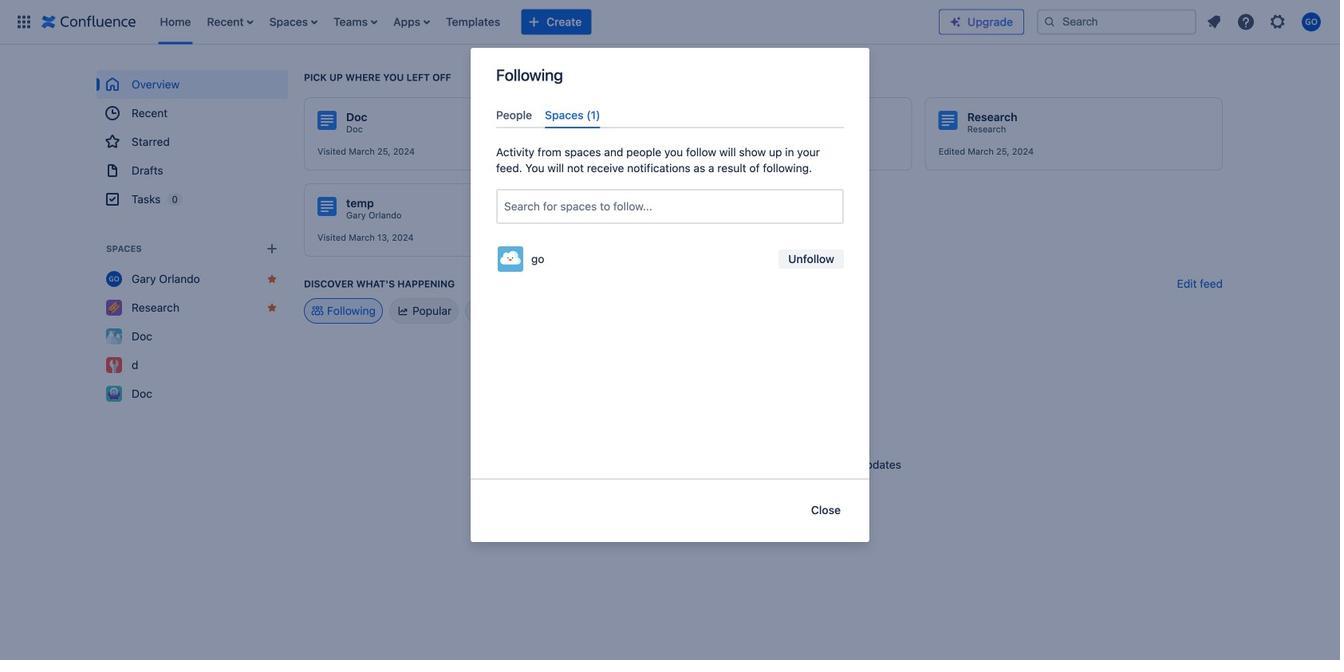 Task type: locate. For each thing, give the bounding box(es) containing it.
0 horizontal spatial list item
[[202, 0, 258, 44]]

0 vertical spatial unstar this space image
[[266, 273, 278, 286]]

1 horizontal spatial list item
[[329, 0, 382, 44]]

list item
[[202, 0, 258, 44], [329, 0, 382, 44]]

1 vertical spatial unstar this space image
[[266, 302, 278, 314]]

None text field
[[504, 199, 507, 215]]

unstar this space image
[[266, 273, 278, 286], [266, 302, 278, 314]]

list
[[152, 0, 939, 44], [1200, 8, 1331, 36]]

1 horizontal spatial list
[[1200, 8, 1331, 36]]

premium image
[[950, 16, 962, 28]]

dialog
[[471, 48, 870, 543]]

2 list item from the left
[[329, 0, 382, 44]]

None search field
[[1037, 9, 1197, 35]]

settings icon image
[[1269, 12, 1288, 32]]

banner
[[0, 0, 1341, 45]]

group
[[97, 70, 288, 214]]

create a space image
[[263, 239, 282, 259]]

2 unstar this space image from the top
[[266, 302, 278, 314]]

tab list
[[490, 102, 851, 129]]

confluence image
[[41, 12, 136, 32], [41, 12, 136, 32]]



Task type: describe. For each thing, give the bounding box(es) containing it.
0 horizontal spatial list
[[152, 0, 939, 44]]

search image
[[1044, 16, 1056, 28]]

1 unstar this space image from the top
[[266, 273, 278, 286]]

Search field
[[1037, 9, 1197, 35]]

global element
[[10, 0, 939, 44]]

1 list item from the left
[[202, 0, 258, 44]]



Task type: vqa. For each thing, say whether or not it's contained in the screenshot.
2nd list item from left
yes



